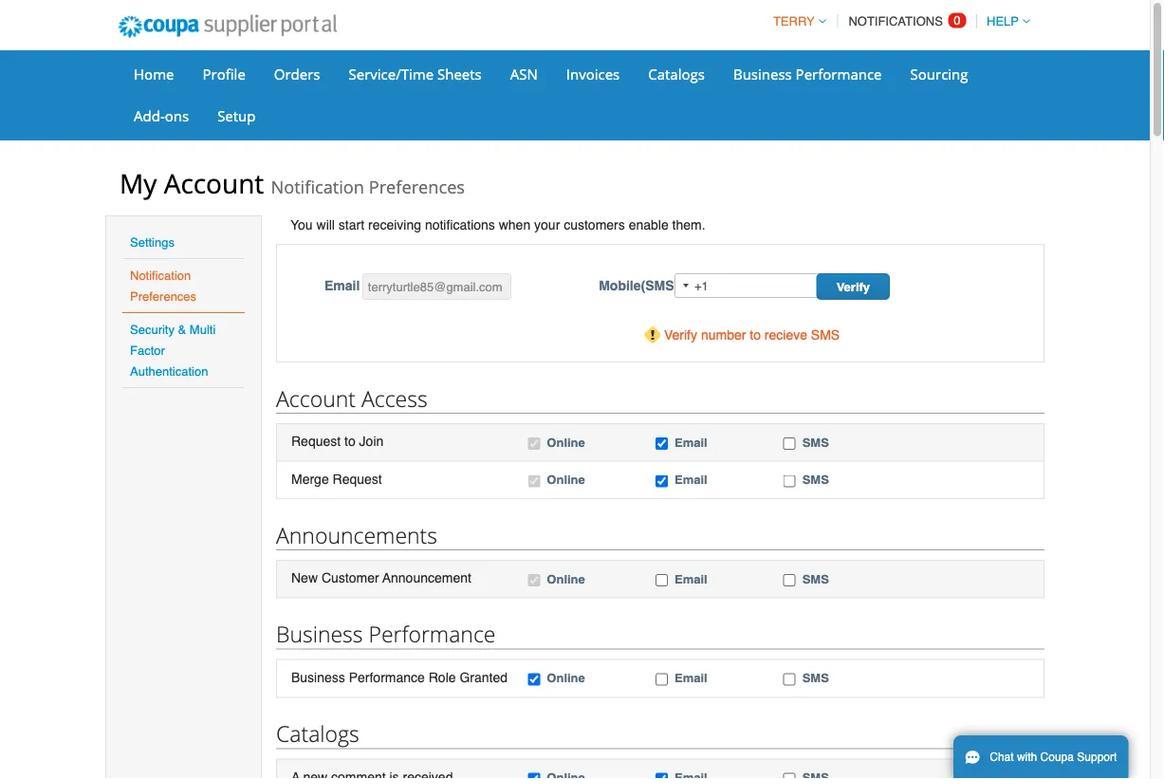 Task type: describe. For each thing, give the bounding box(es) containing it.
invoices link
[[554, 60, 632, 88]]

notification preferences link
[[130, 268, 197, 303]]

profile
[[203, 64, 246, 84]]

preferences inside the my account notification preferences
[[369, 175, 465, 199]]

authentication
[[130, 364, 208, 378]]

0 vertical spatial account
[[164, 165, 264, 201]]

customer
[[322, 571, 379, 586]]

1 vertical spatial request
[[333, 471, 382, 486]]

terry link
[[765, 14, 826, 28]]

0 vertical spatial request
[[291, 434, 341, 449]]

role
[[429, 670, 456, 685]]

1 vertical spatial catalogs
[[276, 719, 359, 748]]

verify button
[[817, 273, 890, 300]]

asn
[[510, 64, 538, 84]]

join
[[359, 434, 384, 449]]

Telephone country code field
[[676, 274, 695, 297]]

coupa supplier portal image
[[105, 3, 350, 50]]

navigation containing notifications 0
[[765, 3, 1031, 40]]

account access
[[276, 383, 428, 413]]

help
[[987, 14, 1019, 28]]

request to join
[[291, 434, 384, 449]]

0 horizontal spatial business performance
[[276, 619, 496, 649]]

sheets
[[438, 64, 482, 84]]

recieve
[[765, 327, 808, 343]]

my
[[120, 165, 157, 201]]

security & multi factor authentication link
[[130, 322, 216, 378]]

new
[[291, 571, 318, 586]]

catalogs link
[[636, 60, 717, 88]]

my account notification preferences
[[120, 165, 465, 201]]

0 vertical spatial to
[[750, 327, 761, 343]]

business performance link
[[721, 60, 895, 88]]

setup
[[217, 106, 256, 125]]

1 vertical spatial preferences
[[130, 289, 197, 303]]

your
[[534, 217, 560, 233]]

security & multi factor authentication
[[130, 322, 216, 378]]

2 vertical spatial performance
[[349, 670, 425, 685]]

email for join
[[675, 435, 708, 449]]

0 horizontal spatial to
[[345, 434, 356, 449]]

when
[[499, 217, 531, 233]]

notification preferences
[[130, 268, 197, 303]]

verify for verify number to recieve sms
[[664, 327, 698, 343]]

home
[[134, 64, 174, 84]]

verify for verify
[[837, 280, 870, 294]]

notifications 0
[[849, 13, 961, 28]]

enable
[[629, 217, 669, 233]]

notifications
[[849, 14, 943, 28]]

1 vertical spatial account
[[276, 383, 356, 413]]

online for join
[[547, 435, 585, 449]]



Task type: locate. For each thing, give the bounding box(es) containing it.
you will start receiving notifications when your customers enable them.
[[290, 217, 706, 233]]

account up request to join
[[276, 383, 356, 413]]

0
[[954, 13, 961, 28]]

merge
[[291, 471, 329, 486]]

preferences
[[369, 175, 465, 199], [130, 289, 197, 303]]

0 horizontal spatial verify
[[664, 327, 698, 343]]

1 vertical spatial business
[[276, 619, 363, 649]]

security
[[130, 322, 175, 336]]

request down 'join'
[[333, 471, 382, 486]]

settings
[[130, 235, 175, 249]]

+1 201-555-0123 text field
[[675, 273, 839, 298]]

to left recieve
[[750, 327, 761, 343]]

ons
[[165, 106, 189, 125]]

notification inside notification preferences
[[130, 268, 191, 282]]

support
[[1077, 751, 1117, 764]]

online for role
[[547, 671, 585, 685]]

verify number to recieve sms
[[664, 327, 840, 343]]

None text field
[[362, 273, 511, 300]]

2 online from the top
[[547, 473, 585, 487]]

0 vertical spatial catalogs
[[648, 64, 705, 84]]

notification up will
[[271, 175, 364, 199]]

add-ons link
[[121, 102, 201, 130]]

business
[[734, 64, 792, 84], [276, 619, 363, 649], [291, 670, 345, 685]]

1 horizontal spatial account
[[276, 383, 356, 413]]

0 vertical spatial notification
[[271, 175, 364, 199]]

navigation
[[765, 3, 1031, 40]]

None checkbox
[[528, 438, 540, 450], [656, 438, 668, 450], [784, 438, 796, 450], [528, 475, 540, 487], [784, 475, 796, 487], [656, 574, 668, 587], [784, 574, 796, 587], [528, 674, 540, 686], [656, 674, 668, 686], [528, 773, 540, 779], [656, 773, 668, 779], [784, 773, 796, 779], [528, 438, 540, 450], [656, 438, 668, 450], [784, 438, 796, 450], [528, 475, 540, 487], [784, 475, 796, 487], [656, 574, 668, 587], [784, 574, 796, 587], [528, 674, 540, 686], [656, 674, 668, 686], [528, 773, 540, 779], [656, 773, 668, 779], [784, 773, 796, 779]]

0 horizontal spatial notification
[[130, 268, 191, 282]]

email for role
[[675, 671, 708, 685]]

sms for join
[[803, 435, 829, 449]]

performance up role on the bottom left of the page
[[369, 619, 496, 649]]

account down setup link
[[164, 165, 264, 201]]

chat
[[990, 751, 1014, 764]]

coupa
[[1041, 751, 1074, 764]]

business performance inside business performance link
[[734, 64, 882, 84]]

3 online from the top
[[547, 572, 585, 586]]

notification
[[271, 175, 364, 199], [130, 268, 191, 282]]

1 online from the top
[[547, 435, 585, 449]]

terry
[[773, 14, 815, 28]]

0 horizontal spatial catalogs
[[276, 719, 359, 748]]

sourcing link
[[898, 60, 981, 88]]

1 horizontal spatial catalogs
[[648, 64, 705, 84]]

add-ons
[[134, 106, 189, 125]]

help link
[[979, 14, 1031, 28]]

performance left role on the bottom left of the page
[[349, 670, 425, 685]]

sourcing
[[911, 64, 969, 84]]

verify
[[837, 280, 870, 294], [664, 327, 698, 343]]

1 horizontal spatial notification
[[271, 175, 364, 199]]

start
[[339, 217, 365, 233]]

to left 'join'
[[345, 434, 356, 449]]

online for announcement
[[547, 572, 585, 586]]

orders
[[274, 64, 320, 84]]

business performance
[[734, 64, 882, 84], [276, 619, 496, 649]]

performance
[[796, 64, 882, 84], [369, 619, 496, 649], [349, 670, 425, 685]]

performance down terry link
[[796, 64, 882, 84]]

sms
[[811, 327, 840, 343], [803, 435, 829, 449], [803, 473, 829, 487], [803, 572, 829, 586], [803, 671, 829, 685]]

catalogs
[[648, 64, 705, 84], [276, 719, 359, 748]]

4 online from the top
[[547, 671, 585, 685]]

invoices
[[566, 64, 620, 84]]

customers
[[564, 217, 625, 233]]

business performance up business performance role granted
[[276, 619, 496, 649]]

0 vertical spatial verify
[[837, 280, 870, 294]]

notification down settings link
[[130, 268, 191, 282]]

1 vertical spatial to
[[345, 434, 356, 449]]

merge request
[[291, 471, 382, 486]]

0 vertical spatial performance
[[796, 64, 882, 84]]

0 vertical spatial preferences
[[369, 175, 465, 199]]

1 horizontal spatial verify
[[837, 280, 870, 294]]

setup link
[[205, 102, 268, 130]]

access
[[362, 383, 428, 413]]

receiving
[[368, 217, 421, 233]]

email for announcement
[[675, 572, 708, 586]]

factor
[[130, 343, 165, 357]]

2 vertical spatial business
[[291, 670, 345, 685]]

1 horizontal spatial preferences
[[369, 175, 465, 199]]

settings link
[[130, 235, 175, 249]]

to
[[750, 327, 761, 343], [345, 434, 356, 449]]

orders link
[[262, 60, 333, 88]]

notification inside the my account notification preferences
[[271, 175, 364, 199]]

1 horizontal spatial business performance
[[734, 64, 882, 84]]

with
[[1017, 751, 1038, 764]]

request up merge
[[291, 434, 341, 449]]

add-
[[134, 106, 165, 125]]

1 vertical spatial notification
[[130, 268, 191, 282]]

will
[[317, 217, 335, 233]]

service/time sheets link
[[336, 60, 494, 88]]

request
[[291, 434, 341, 449], [333, 471, 382, 486]]

telephone country code image
[[683, 284, 689, 288]]

number
[[701, 327, 746, 343]]

email
[[325, 278, 360, 293], [675, 435, 708, 449], [675, 473, 708, 487], [675, 572, 708, 586], [675, 671, 708, 685]]

notifications
[[425, 217, 495, 233]]

new customer announcement
[[291, 571, 472, 586]]

business performance down terry link
[[734, 64, 882, 84]]

preferences up receiving
[[369, 175, 465, 199]]

1 horizontal spatial to
[[750, 327, 761, 343]]

0 vertical spatial business performance
[[734, 64, 882, 84]]

0 vertical spatial business
[[734, 64, 792, 84]]

sms for role
[[803, 671, 829, 685]]

chat with coupa support button
[[954, 736, 1129, 779]]

profile link
[[190, 60, 258, 88]]

0 horizontal spatial preferences
[[130, 289, 197, 303]]

them.
[[672, 217, 706, 233]]

you
[[290, 217, 313, 233]]

online
[[547, 435, 585, 449], [547, 473, 585, 487], [547, 572, 585, 586], [547, 671, 585, 685]]

preferences up security
[[130, 289, 197, 303]]

service/time sheets
[[349, 64, 482, 84]]

sms for announcement
[[803, 572, 829, 586]]

0 horizontal spatial account
[[164, 165, 264, 201]]

None checkbox
[[656, 475, 668, 487], [528, 574, 540, 587], [784, 674, 796, 686], [656, 475, 668, 487], [528, 574, 540, 587], [784, 674, 796, 686]]

home link
[[121, 60, 186, 88]]

1 vertical spatial business performance
[[276, 619, 496, 649]]

announcement
[[383, 571, 472, 586]]

account
[[164, 165, 264, 201], [276, 383, 356, 413]]

&
[[178, 322, 186, 336]]

asn link
[[498, 60, 550, 88]]

granted
[[460, 670, 508, 685]]

service/time
[[349, 64, 434, 84]]

verify inside verify button
[[837, 280, 870, 294]]

business performance role granted
[[291, 670, 508, 685]]

chat with coupa support
[[990, 751, 1117, 764]]

1 vertical spatial performance
[[369, 619, 496, 649]]

announcements
[[276, 520, 438, 550]]

multi
[[190, 322, 216, 336]]

mobile(sms)
[[599, 278, 679, 293]]

1 vertical spatial verify
[[664, 327, 698, 343]]



Task type: vqa. For each thing, say whether or not it's contained in the screenshot.
Announcement Online
yes



